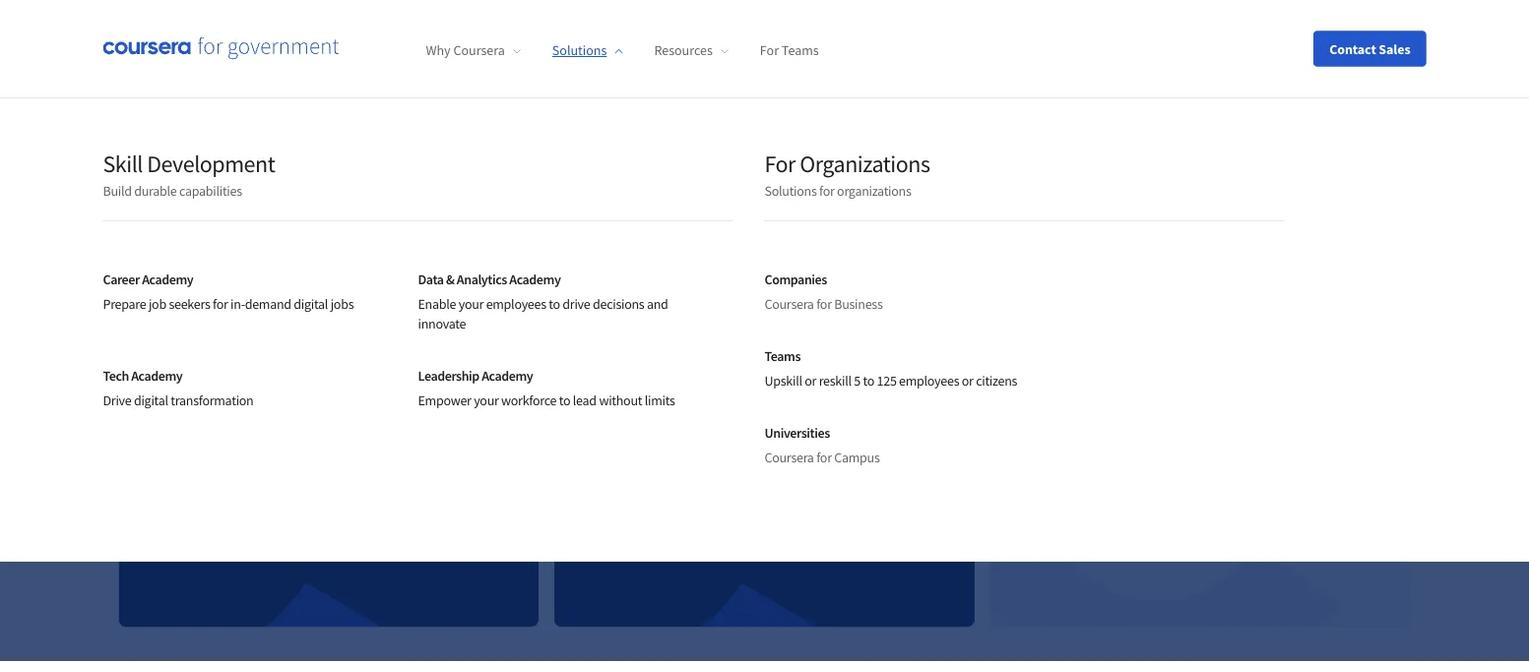 Task type: describe. For each thing, give the bounding box(es) containing it.
workforce inside leadership academy empower your workforce to lead without limits
[[501, 392, 557, 410]]

enable
[[418, 295, 456, 313]]

insights
[[666, 464, 717, 484]]

analytics
[[457, 270, 507, 288]]

build
[[103, 182, 132, 200]]

campus
[[834, 449, 880, 467]]

for inside 'inform your workforce planning for digital roles with skill benchmarks based on 124m+ learners'
[[361, 401, 380, 421]]

global inside webinar: state of global skills 2023 with learning leaders
[[836, 348, 923, 388]]

and
[[647, 295, 668, 313]]

your inside data & analytics academy enable your employees to drive decisions and innovate
[[459, 295, 484, 313]]

in- inside "career academy prepare job seekers for in-demand digital jobs"
[[231, 295, 245, 313]]

resources link
[[654, 42, 729, 59]]

coursera for companies coursera for business
[[765, 295, 814, 313]]

roles
[[428, 401, 460, 421]]

employees?
[[773, 31, 849, 50]]

inform
[[150, 401, 194, 421]]

workforce inside 'inform your workforce planning for digital roles with skill benchmarks based on 124m+ learners'
[[231, 401, 297, 421]]

data & analytics academy enable your employees to drive decisions and innovate
[[418, 270, 668, 333]]

seekers
[[169, 295, 210, 313]]

0 horizontal spatial skills
[[244, 348, 316, 388]]

academy inside data & analytics academy enable your employees to drive decisions and innovate
[[509, 270, 561, 288]]

0 vertical spatial teams
[[782, 42, 819, 59]]

solutions link
[[552, 42, 623, 59]]

learning
[[801, 380, 920, 419]]

for teams link
[[760, 42, 819, 59]]

organizations
[[800, 149, 930, 178]]

for inside companies coursera for business
[[817, 295, 832, 313]]

2023:
[[420, 348, 493, 388]]

2023
[[664, 380, 729, 419]]

skills inside webinar: state of global skills 2023 with learning leaders
[[586, 380, 658, 419]]

webinar: state of global skills 2023 with learning leaders
[[586, 348, 923, 451]]

empower
[[418, 392, 471, 410]]

coursera for universities coursera for campus
[[765, 449, 814, 467]]

with inside webinar: state of global skills 2023 with learning leaders
[[735, 380, 795, 419]]

with inside 'inform your workforce planning for digital roles with skill benchmarks based on 124m+ learners'
[[463, 401, 492, 421]]

contact sales button
[[1314, 31, 1427, 66]]

to inside data & analytics academy enable your employees to drive decisions and innovate
[[549, 295, 560, 313]]

skill
[[103, 149, 143, 178]]

5
[[854, 372, 861, 390]]

than
[[630, 31, 660, 50]]

reskill
[[819, 372, 852, 390]]

resources
[[654, 42, 713, 59]]

fewer
[[590, 31, 627, 50]]

drive
[[103, 392, 131, 410]]

companies coursera for business
[[765, 270, 883, 313]]

benchmarks
[[180, 425, 261, 445]]

skill development build durable capabilities
[[103, 149, 275, 200]]

guide
[[1022, 380, 1101, 419]]

expert
[[621, 464, 663, 484]]

0 vertical spatial solutions
[[552, 42, 607, 59]]

jobs
[[331, 295, 354, 313]]

hear
[[586, 464, 617, 484]]

tech academy drive digital transformation
[[103, 367, 254, 410]]

&
[[446, 270, 454, 288]]

for organizations solutions for organizations
[[765, 149, 930, 200]]

why
[[426, 42, 451, 59]]

academy for career academy prepare job seekers for in-demand digital jobs
[[142, 270, 193, 288]]

universities
[[765, 424, 830, 442]]

1 or from the left
[[805, 372, 817, 390]]

career academy prepare job seekers for in-demand digital jobs
[[103, 270, 354, 313]]

innovate
[[418, 315, 466, 333]]

skill inside 'inform your workforce planning for digital roles with skill benchmarks based on 124m+ learners'
[[150, 425, 177, 445]]

125 inside teams upskill or reskill 5 to 125 employees or citizens
[[877, 372, 897, 390]]

1 vertical spatial in-
[[741, 464, 758, 484]]

prepare
[[103, 295, 146, 313]]

academy for tech academy drive digital transformation
[[131, 367, 183, 385]]

for inside universities coursera for campus
[[817, 449, 832, 467]]

state
[[727, 348, 796, 388]]

development
[[147, 149, 275, 178]]

why coursera link
[[426, 42, 521, 59]]

online training provider guide link
[[983, 297, 1419, 636]]

digital inside 'inform your workforce planning for digital roles with skill benchmarks based on 124m+ learners'
[[383, 401, 424, 421]]

teams inside teams upskill or reskill 5 to 125 employees or citizens
[[765, 347, 801, 365]]

universities coursera for campus
[[765, 424, 880, 467]]



Task type: locate. For each thing, give the bounding box(es) containing it.
1 horizontal spatial with
[[735, 380, 795, 419]]

for inside for organizations solutions for organizations
[[819, 182, 835, 200]]

training
[[1117, 348, 1228, 388]]

0 horizontal spatial on
[[307, 425, 325, 445]]

global right of
[[836, 348, 923, 388]]

coursera for why coursera
[[453, 42, 505, 59]]

0 horizontal spatial workforce
[[231, 401, 297, 421]]

0 horizontal spatial solutions
[[552, 42, 607, 59]]

1 horizontal spatial global
[[836, 348, 923, 388]]

your inside 'inform your workforce planning for digital roles with skill benchmarks based on 124m+ learners'
[[198, 401, 228, 421]]

0 horizontal spatial global
[[150, 348, 237, 388]]

demand down universities
[[758, 464, 813, 484]]

1 vertical spatial skill
[[816, 464, 842, 484]]

1 horizontal spatial employees
[[899, 372, 960, 390]]

with
[[735, 380, 795, 419], [463, 401, 492, 421]]

2 vertical spatial to
[[559, 392, 571, 410]]

0 horizontal spatial 125
[[663, 31, 687, 50]]

1 horizontal spatial skills
[[586, 380, 658, 419]]

academy inside "career academy prepare job seekers for in-demand digital jobs"
[[142, 270, 193, 288]]

skill left trends
[[816, 464, 842, 484]]

citizens
[[976, 372, 1018, 390]]

to inside leadership academy empower your workforce to lead without limits
[[559, 392, 571, 410]]

0 vertical spatial on
[[307, 425, 325, 445]]

1 vertical spatial 125
[[877, 372, 897, 390]]

upskilling fewer than 125 government employees?
[[525, 31, 852, 50]]

business
[[834, 295, 883, 313]]

global up the transformation
[[150, 348, 237, 388]]

for up 124m+
[[361, 401, 380, 421]]

employees
[[486, 295, 546, 313], [899, 372, 960, 390]]

decisions
[[593, 295, 645, 313]]

academy for leadership academy empower your workforce to lead without limits
[[482, 367, 533, 385]]

coursera
[[453, 42, 505, 59], [765, 295, 814, 313], [765, 449, 814, 467]]

online training provider guide
[[1022, 348, 1349, 419]]

for down organizations
[[819, 182, 835, 200]]

1 vertical spatial solutions
[[765, 182, 817, 200]]

1 global from the left
[[150, 348, 237, 388]]

report
[[322, 348, 414, 388]]

coursera inside companies coursera for business
[[765, 295, 814, 313]]

1 vertical spatial on
[[720, 464, 737, 484]]

0 horizontal spatial skill
[[150, 425, 177, 445]]

for inside "career academy prepare job seekers for in-demand digital jobs"
[[213, 295, 228, 313]]

to inside teams upskill or reskill 5 to 125 employees or citizens
[[863, 372, 875, 390]]

transformation
[[171, 392, 254, 410]]

academy right leadership
[[482, 367, 533, 385]]

0 horizontal spatial demand
[[245, 295, 291, 313]]

coursera inside universities coursera for campus
[[765, 449, 814, 467]]

data
[[418, 270, 444, 288]]

to left drive
[[549, 295, 560, 313]]

leadership
[[418, 367, 479, 385]]

your
[[459, 295, 484, 313], [474, 392, 499, 410], [198, 401, 228, 421]]

digital left jobs
[[294, 295, 328, 313]]

0 vertical spatial 125
[[663, 31, 687, 50]]

0 horizontal spatial or
[[805, 372, 817, 390]]

leaders
[[586, 411, 692, 451]]

or left the 'reskill'
[[805, 372, 817, 390]]

1 vertical spatial for
[[765, 149, 796, 178]]

tech
[[103, 367, 129, 385]]

for for organizations
[[765, 149, 796, 178]]

1 horizontal spatial or
[[962, 372, 974, 390]]

125 right than
[[663, 31, 687, 50]]

1 vertical spatial coursera
[[765, 295, 814, 313]]

durable
[[134, 182, 177, 200]]

organizations
[[837, 182, 912, 200]]

for
[[760, 42, 779, 59], [765, 149, 796, 178]]

with up universities
[[735, 380, 795, 419]]

why coursera
[[426, 42, 505, 59]]

teams
[[782, 42, 819, 59], [765, 347, 801, 365]]

academy inside leadership academy empower your workforce to lead without limits
[[482, 367, 533, 385]]

digital
[[294, 295, 328, 313], [134, 392, 168, 410], [383, 401, 424, 421]]

or left citizens
[[962, 372, 974, 390]]

1 horizontal spatial on
[[720, 464, 737, 484]]

0 vertical spatial for
[[760, 42, 779, 59]]

academy up the 'inform'
[[131, 367, 183, 385]]

capabilities
[[179, 182, 242, 200]]

for right seekers on the top left of the page
[[213, 295, 228, 313]]

skill
[[150, 425, 177, 445], [816, 464, 842, 484]]

1 horizontal spatial demand
[[758, 464, 813, 484]]

drive
[[563, 295, 590, 313]]

1 horizontal spatial solutions
[[765, 182, 817, 200]]

1 vertical spatial to
[[863, 372, 875, 390]]

contact
[[1330, 40, 1377, 58]]

124m+
[[328, 425, 370, 445]]

0 vertical spatial demand
[[245, 295, 291, 313]]

learners
[[374, 425, 427, 445]]

for for teams
[[760, 42, 779, 59]]

125
[[663, 31, 687, 50], [877, 372, 897, 390]]

for right resources link
[[760, 42, 779, 59]]

digital up learners
[[383, 401, 424, 421]]

coursera down universities
[[765, 449, 814, 467]]

workforce up based
[[231, 401, 297, 421]]

teams right "government"
[[782, 42, 819, 59]]

1 horizontal spatial in-
[[741, 464, 758, 484]]

webinar:
[[586, 348, 721, 388]]

upskill
[[765, 372, 802, 390]]

0 horizontal spatial in-
[[231, 295, 245, 313]]

planning
[[300, 401, 358, 421]]

on
[[307, 425, 325, 445], [720, 464, 737, 484]]

with right roles
[[463, 401, 492, 421]]

demand inside "career academy prepare job seekers for in-demand digital jobs"
[[245, 295, 291, 313]]

for left campus
[[817, 449, 832, 467]]

1 vertical spatial employees
[[899, 372, 960, 390]]

academy up job on the left
[[142, 270, 193, 288]]

employees down analytics
[[486, 295, 546, 313]]

teams up "upskill"
[[765, 347, 801, 365]]

coursera down companies
[[765, 295, 814, 313]]

your up benchmarks
[[198, 401, 228, 421]]

1 horizontal spatial 125
[[877, 372, 897, 390]]

provider
[[1234, 348, 1349, 388]]

1 horizontal spatial skill
[[816, 464, 842, 484]]

1 horizontal spatial digital
[[294, 295, 328, 313]]

without
[[599, 392, 642, 410]]

for
[[819, 182, 835, 200], [213, 295, 228, 313], [817, 295, 832, 313], [361, 401, 380, 421], [817, 449, 832, 467]]

demand left jobs
[[245, 295, 291, 313]]

digital inside "career academy prepare job seekers for in-demand digital jobs"
[[294, 295, 328, 313]]

trends
[[846, 464, 888, 484]]

1 vertical spatial demand
[[758, 464, 813, 484]]

of
[[802, 348, 829, 388]]

in- right seekers on the top left of the page
[[231, 295, 245, 313]]

to
[[549, 295, 560, 313], [863, 372, 875, 390], [559, 392, 571, 410]]

employees inside data & analytics academy enable your employees to drive decisions and innovate
[[486, 295, 546, 313]]

for left organizations
[[765, 149, 796, 178]]

coursera right 'why'
[[453, 42, 505, 59]]

contact sales
[[1330, 40, 1411, 58]]

academy inside tech academy drive digital transformation
[[131, 367, 183, 385]]

employees left citizens
[[899, 372, 960, 390]]

to right 5
[[863, 372, 875, 390]]

0 vertical spatial skill
[[150, 425, 177, 445]]

your inside leadership academy empower your workforce to lead without limits
[[474, 392, 499, 410]]

hear expert insights on in-demand skill trends
[[586, 464, 888, 484]]

global skills report 2023:
[[150, 348, 493, 388]]

to for teams upskill or reskill 5 to 125 employees or citizens
[[863, 372, 875, 390]]

1 vertical spatial teams
[[765, 347, 801, 365]]

2 or from the left
[[962, 372, 974, 390]]

workforce left "lead"
[[501, 392, 557, 410]]

companies
[[765, 270, 827, 288]]

2 global from the left
[[836, 348, 923, 388]]

online
[[1022, 348, 1111, 388]]

career
[[103, 270, 140, 288]]

teams upskill or reskill 5 to 125 employees or citizens
[[765, 347, 1018, 390]]

solutions left than
[[552, 42, 607, 59]]

for teams
[[760, 42, 819, 59]]

leadership academy empower your workforce to lead without limits
[[418, 367, 675, 410]]

on inside 'inform your workforce planning for digital roles with skill benchmarks based on 124m+ learners'
[[307, 425, 325, 445]]

lead
[[573, 392, 597, 410]]

skill down the 'inform'
[[150, 425, 177, 445]]

0 horizontal spatial with
[[463, 401, 492, 421]]

upskilling
[[525, 31, 587, 50]]

on down planning on the bottom of page
[[307, 425, 325, 445]]

0 vertical spatial to
[[549, 295, 560, 313]]

your right empower
[[474, 392, 499, 410]]

in-
[[231, 295, 245, 313], [741, 464, 758, 484]]

to for leadership academy empower your workforce to lead without limits
[[559, 392, 571, 410]]

to left "lead"
[[559, 392, 571, 410]]

2 horizontal spatial digital
[[383, 401, 424, 421]]

solutions inside for organizations solutions for organizations
[[765, 182, 817, 200]]

0 vertical spatial employees
[[486, 295, 546, 313]]

government
[[691, 31, 769, 50]]

based
[[265, 425, 304, 445]]

job
[[149, 295, 166, 313]]

employees inside teams upskill or reskill 5 to 125 employees or citizens
[[899, 372, 960, 390]]

or
[[805, 372, 817, 390], [962, 372, 974, 390]]

academy
[[142, 270, 193, 288], [509, 270, 561, 288], [131, 367, 183, 385], [482, 367, 533, 385]]

2 vertical spatial coursera
[[765, 449, 814, 467]]

workforce
[[501, 392, 557, 410], [231, 401, 297, 421]]

skills
[[244, 348, 316, 388], [586, 380, 658, 419]]

0 horizontal spatial digital
[[134, 392, 168, 410]]

in- right insights
[[741, 464, 758, 484]]

digital right drive
[[134, 392, 168, 410]]

solutions down organizations
[[765, 182, 817, 200]]

academy right analytics
[[509, 270, 561, 288]]

sales
[[1379, 40, 1411, 58]]

0 vertical spatial in-
[[231, 295, 245, 313]]

on right insights
[[720, 464, 737, 484]]

for inside for organizations solutions for organizations
[[765, 149, 796, 178]]

0 horizontal spatial employees
[[486, 295, 546, 313]]

for left business
[[817, 295, 832, 313]]

your down analytics
[[459, 295, 484, 313]]

digital inside tech academy drive digital transformation
[[134, 392, 168, 410]]

inform your workforce planning for digital roles with skill benchmarks based on 124m+ learners
[[150, 401, 492, 445]]

1 horizontal spatial workforce
[[501, 392, 557, 410]]

solutions
[[552, 42, 607, 59], [765, 182, 817, 200]]

125 right 5
[[877, 372, 897, 390]]

limits
[[645, 392, 675, 410]]

coursera for government image
[[103, 37, 339, 60]]

0 vertical spatial coursera
[[453, 42, 505, 59]]



Task type: vqa. For each thing, say whether or not it's contained in the screenshot.
resources,
no



